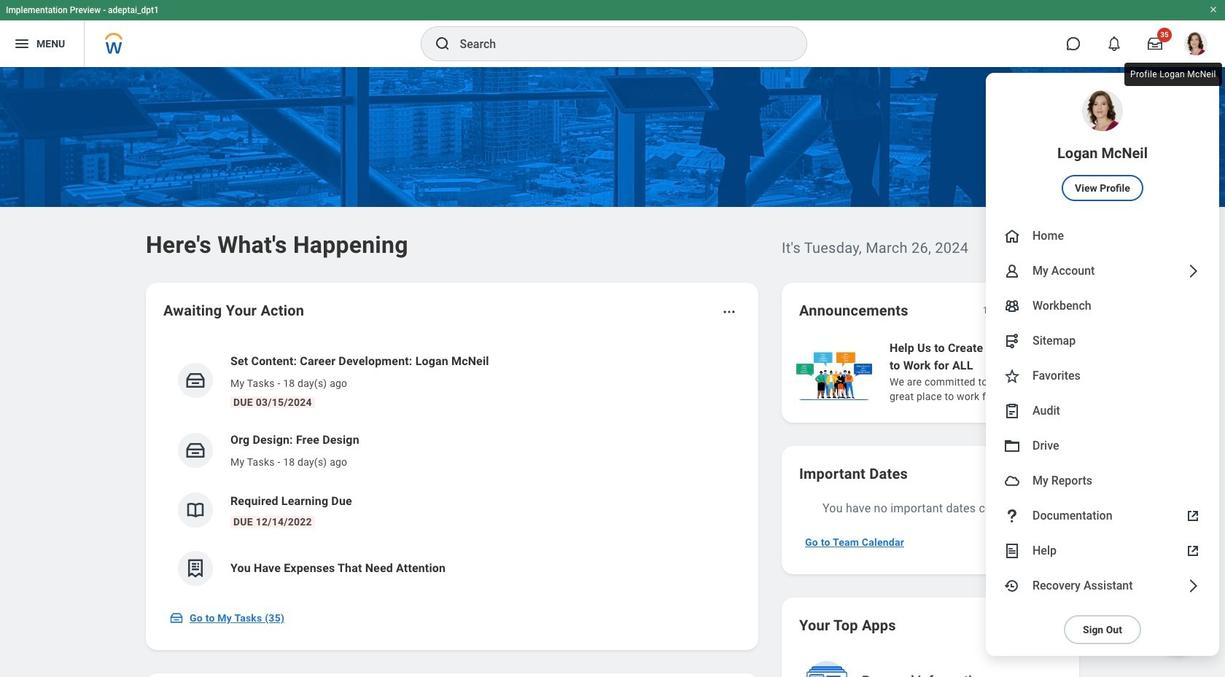 Task type: locate. For each thing, give the bounding box(es) containing it.
menu
[[986, 73, 1219, 656]]

status
[[983, 305, 1006, 317]]

chevron right small image
[[1043, 303, 1057, 318]]

0 vertical spatial ext link image
[[1184, 508, 1202, 525]]

related actions image
[[722, 305, 737, 319]]

1 horizontal spatial list
[[793, 338, 1225, 405]]

close environment banner image
[[1209, 5, 1218, 14]]

home image
[[1004, 228, 1021, 245]]

user image
[[1004, 263, 1021, 280]]

menu item
[[986, 73, 1219, 219], [986, 219, 1219, 254], [986, 254, 1219, 289], [986, 289, 1219, 324], [986, 324, 1219, 359], [986, 359, 1219, 394], [986, 394, 1219, 429], [986, 429, 1219, 464], [986, 464, 1219, 499], [986, 499, 1219, 534], [986, 534, 1219, 569], [986, 569, 1219, 604]]

endpoints image
[[1004, 333, 1021, 350]]

notifications large image
[[1107, 36, 1122, 51]]

3 menu item from the top
[[986, 254, 1219, 289]]

5 menu item from the top
[[986, 324, 1219, 359]]

2 ext link image from the top
[[1184, 543, 1202, 560]]

avatar image
[[1004, 473, 1021, 490]]

1 vertical spatial inbox image
[[185, 440, 206, 462]]

logan mcneil image
[[1184, 32, 1208, 55]]

2 menu item from the top
[[986, 219, 1219, 254]]

2 vertical spatial inbox image
[[169, 611, 184, 626]]

chevron right image
[[1184, 263, 1202, 280]]

1 vertical spatial ext link image
[[1184, 543, 1202, 560]]

6 menu item from the top
[[986, 359, 1219, 394]]

contact card matrix manager image
[[1004, 298, 1021, 315]]

paste image
[[1004, 403, 1021, 420]]

ext link image
[[1184, 508, 1202, 525], [1184, 543, 1202, 560]]

inbox image
[[185, 370, 206, 392], [185, 440, 206, 462], [169, 611, 184, 626]]

document image
[[1004, 543, 1021, 560]]

dashboard expenses image
[[185, 558, 206, 580]]

chevron left small image
[[1017, 303, 1031, 318]]

tooltip
[[1122, 60, 1225, 89]]

main content
[[0, 67, 1225, 678]]

list
[[793, 338, 1225, 405], [163, 341, 741, 598]]

1 ext link image from the top
[[1184, 508, 1202, 525]]

question image
[[1004, 508, 1021, 525]]

banner
[[0, 0, 1225, 656]]

1 menu item from the top
[[986, 73, 1219, 219]]

10 menu item from the top
[[986, 499, 1219, 534]]



Task type: describe. For each thing, give the bounding box(es) containing it.
4 menu item from the top
[[986, 289, 1219, 324]]

inbox large image
[[1148, 36, 1163, 51]]

8 menu item from the top
[[986, 429, 1219, 464]]

0 horizontal spatial list
[[163, 341, 741, 598]]

search image
[[434, 35, 451, 53]]

book open image
[[185, 500, 206, 521]]

11 menu item from the top
[[986, 534, 1219, 569]]

9 menu item from the top
[[986, 464, 1219, 499]]

ext link image for tenth menu item
[[1184, 508, 1202, 525]]

star image
[[1004, 368, 1021, 385]]

justify image
[[13, 35, 31, 53]]

ext link image for 11th menu item
[[1184, 543, 1202, 560]]

12 menu item from the top
[[986, 569, 1219, 604]]

folder open image
[[1004, 438, 1021, 455]]

Search Workday  search field
[[460, 28, 776, 60]]

7 menu item from the top
[[986, 394, 1219, 429]]

0 vertical spatial inbox image
[[185, 370, 206, 392]]



Task type: vqa. For each thing, say whether or not it's contained in the screenshot.
Employee within Enable Engaging Careers element
no



